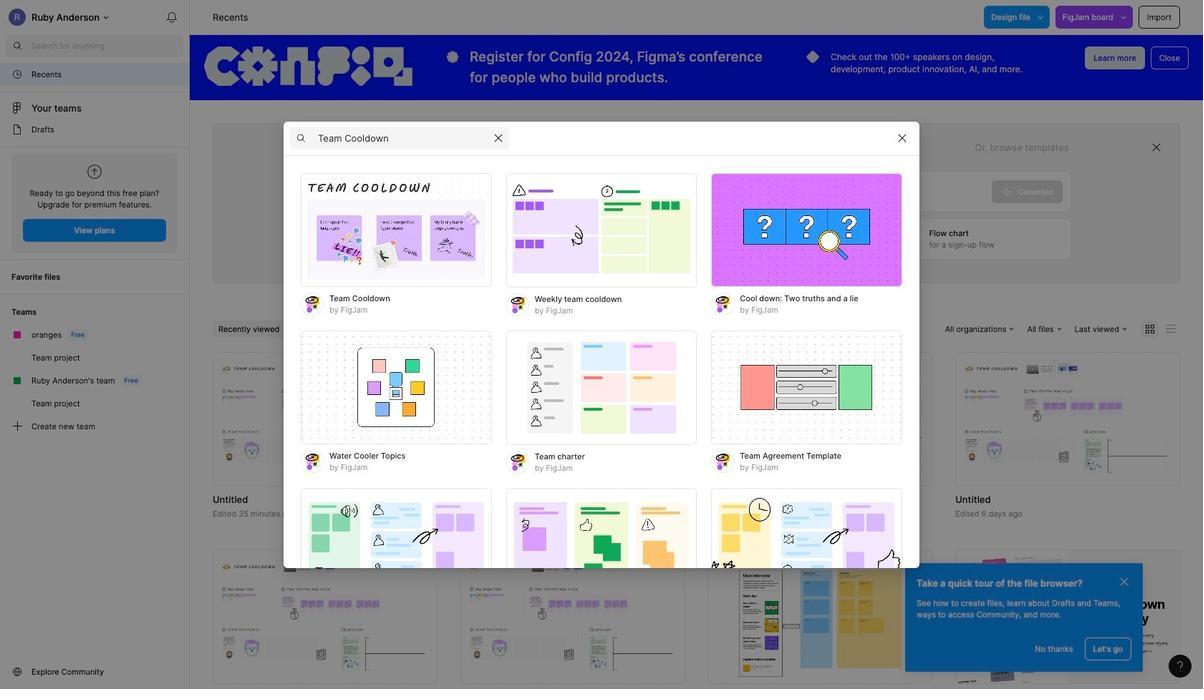 Task type: describe. For each thing, give the bounding box(es) containing it.
team meeting agenda image
[[712, 488, 903, 603]]

recent 16 image
[[11, 69, 23, 80]]

team charter image
[[506, 331, 697, 445]]

Search for anything text field
[[32, 40, 183, 52]]

Search templates text field
[[318, 130, 487, 147]]

team stand up image
[[506, 488, 697, 603]]

team weekly image
[[301, 488, 492, 603]]



Task type: locate. For each thing, give the bounding box(es) containing it.
water cooler topics image
[[301, 331, 492, 445]]

team cooldown image
[[301, 173, 492, 288]]

dialog
[[284, 121, 920, 690]]

Ex: A weekly team meeting, starting with an ice breaker field
[[322, 172, 992, 212]]

file thumbnail image
[[220, 361, 430, 478], [468, 361, 678, 478], [963, 361, 1173, 478], [715, 391, 926, 448], [956, 550, 1180, 685], [739, 557, 902, 678], [220, 559, 430, 676], [468, 559, 678, 676]]

team agreement template image
[[712, 331, 903, 445]]

page 16 image
[[11, 124, 23, 135]]

community 16 image
[[11, 667, 23, 678]]

search 32 image
[[6, 34, 29, 57]]

bell 32 image
[[160, 6, 183, 29]]

weekly team cooldown image
[[506, 173, 697, 288]]

cool down: two truths and a lie image
[[712, 173, 903, 288]]



